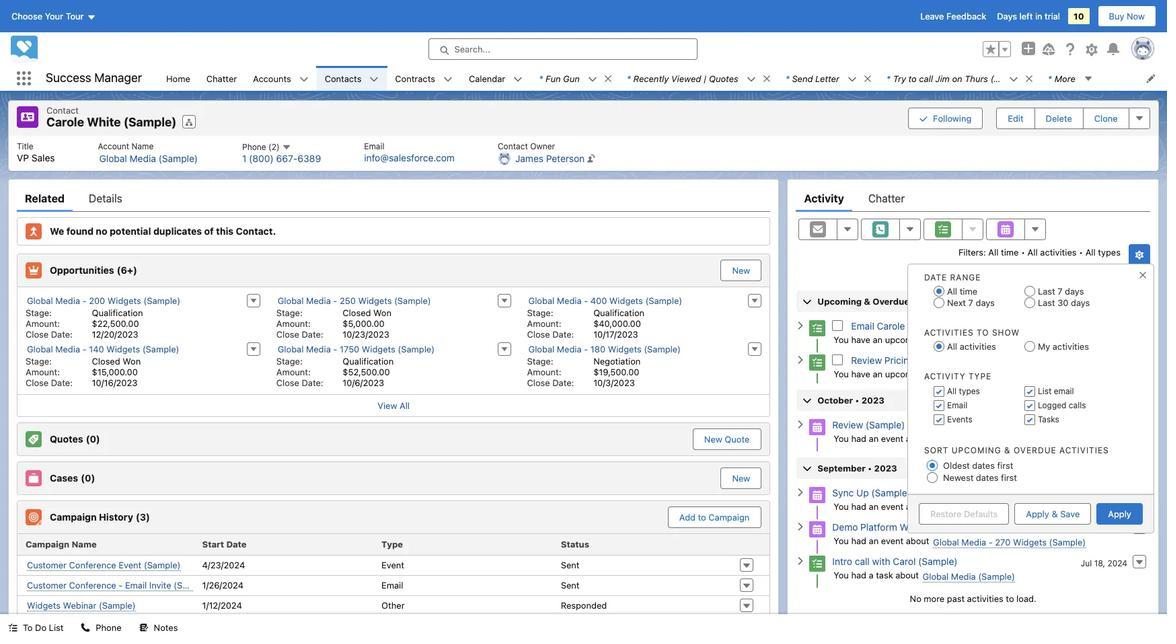 Task type: vqa. For each thing, say whether or not it's contained in the screenshot.
10/15/2023
no



Task type: locate. For each thing, give the bounding box(es) containing it.
amount: for global media - 200 widgets (sample)
[[26, 318, 60, 329]]

days
[[997, 11, 1017, 22]]

review for review (sample)
[[833, 419, 863, 430]]

amount: up negotiation amount:
[[527, 318, 562, 329]]

1 horizontal spatial chatter link
[[869, 185, 905, 212]]

0 vertical spatial new button
[[721, 259, 762, 281]]

you had an event about global media - 270 widgets (sample)
[[834, 501, 1086, 513], [834, 535, 1086, 547]]

filters:
[[959, 247, 986, 257]]

date: left 10/6/2023
[[302, 377, 323, 388]]

$22,500.00 close date:
[[26, 318, 139, 339]]

2 tab list from the left
[[796, 185, 1151, 212]]

to right the add
[[698, 512, 706, 523]]

activities right the my
[[1053, 341, 1089, 352]]

dates up newest dates first
[[973, 460, 995, 471]]

7 for last
[[1058, 286, 1063, 296]]

2 upcoming from the top
[[885, 368, 926, 379]]

2 apply from the left
[[1108, 509, 1132, 519]]

customer
[[27, 560, 67, 570], [27, 580, 67, 590]]

event image for sync
[[810, 487, 826, 503]]

| left 14
[[1098, 524, 1100, 534]]

type
[[969, 371, 992, 381], [382, 539, 403, 550]]

1 horizontal spatial &
[[1005, 445, 1011, 455]]

global media - 180 widgets (sample) element
[[519, 341, 770, 389]]

0 vertical spatial date
[[925, 273, 948, 283]]

2 sent from the top
[[561, 580, 580, 591]]

an down review (sample) "link"
[[869, 433, 879, 444]]

time
[[1001, 247, 1019, 257], [960, 286, 978, 296]]

270 down newest dates first
[[995, 502, 1011, 513]]

dates
[[973, 460, 995, 471], [976, 472, 999, 483]]

1 last from the top
[[1038, 286, 1056, 296]]

won up '10/16/2023'
[[123, 356, 141, 366]]

new button for opportunities (6+)
[[721, 259, 762, 281]]

customer for customer conference - email invite (sample)
[[27, 580, 67, 590]]

6 you from the top
[[834, 570, 849, 580]]

stage: for global media - 400 widgets (sample)
[[527, 307, 553, 318]]

chatter link right activity "link"
[[869, 185, 905, 212]]

270 inside "you have an upcoming task about global media - 270 widgets (sample)"
[[1037, 335, 1052, 346]]

1 vertical spatial new
[[704, 434, 723, 444]]

an
[[957, 320, 968, 331], [873, 334, 883, 345], [873, 368, 883, 379], [869, 433, 879, 444], [869, 501, 879, 512], [869, 535, 879, 546]]

event image left demo at right
[[810, 521, 826, 537]]

closed for 250
[[343, 307, 371, 318]]

qualification amount: inside global media - 200 widgets (sample) element
[[26, 307, 143, 329]]

name inside campaign history 'element'
[[72, 539, 97, 550]]

270 for demo platform widgets (sample)
[[995, 537, 1011, 547]]

1 vertical spatial view all
[[378, 400, 410, 411]]

1 vertical spatial activity
[[925, 371, 966, 381]]

3 had from the top
[[852, 535, 867, 546]]

buy now
[[1109, 11, 1145, 22]]

1 horizontal spatial won
[[373, 307, 392, 318]]

global down account
[[99, 152, 127, 164]]

email
[[1054, 386, 1074, 396]]

amount: inside negotiation amount:
[[527, 366, 562, 377]]

1 horizontal spatial global media (sample) link
[[923, 571, 1015, 582]]

you had an event about global media - 270 widgets (sample) for sync up (sample)
[[834, 501, 1086, 513]]

task
[[928, 334, 945, 345], [928, 368, 945, 379], [876, 570, 893, 580]]

270 down defaults
[[995, 537, 1011, 547]]

apply for apply
[[1108, 509, 1132, 519]]

1 vertical spatial carole
[[877, 320, 905, 331]]

event for (sample)
[[881, 501, 904, 512]]

30
[[1058, 298, 1069, 308]]

date
[[925, 273, 948, 283], [226, 539, 247, 550]]

phone inside button
[[96, 622, 122, 633]]

close
[[26, 329, 49, 339], [276, 329, 299, 339], [527, 329, 550, 339], [26, 377, 49, 388], [276, 377, 299, 388], [527, 377, 550, 388]]

chatter inside tab list
[[869, 192, 905, 204]]

amount: inside the global media - 400 widgets (sample) element
[[527, 318, 562, 329]]

have for you have an upcoming task
[[852, 368, 871, 379]]

0 vertical spatial chatter link
[[198, 66, 245, 91]]

1 horizontal spatial activity
[[925, 371, 966, 381]]

1 horizontal spatial 7
[[1058, 286, 1063, 296]]

list for home link
[[9, 136, 1159, 171]]

1 you had an event about global media - 270 widgets (sample) from the top
[[834, 501, 1086, 513]]

global down agenda
[[975, 335, 1001, 346]]

4 list item from the left
[[879, 66, 1040, 91]]

10/16/2023
[[92, 377, 138, 388]]

date: for 10/23/2023
[[302, 329, 323, 339]]

widgets inside "you have an upcoming task about global media - 270 widgets (sample)"
[[1055, 335, 1088, 346]]

amount: down $40,000.00 close date:
[[527, 366, 562, 377]]

1 have from the top
[[852, 334, 871, 345]]

& inside "dropdown button"
[[864, 296, 871, 307]]

no
[[96, 225, 107, 237]]

2 horizontal spatial &
[[1052, 509, 1058, 519]]

buy
[[1109, 11, 1125, 22]]

2 new button from the top
[[721, 467, 762, 489]]

tasks
[[1038, 414, 1060, 424]]

tab list up filters:
[[796, 185, 1151, 212]]

have inside "you have an upcoming task about global media - 270 widgets (sample)"
[[852, 334, 871, 345]]

had left a
[[852, 570, 867, 580]]

1 vertical spatial global media (sample) link
[[923, 571, 1015, 582]]

have for you have an upcoming task about global media - 270 widgets (sample)
[[852, 334, 871, 345]]

won inside global media - 250 widgets (sample) element
[[373, 307, 392, 318]]

activity for activity
[[804, 192, 844, 204]]

name for campaign name
[[72, 539, 97, 550]]

0 vertical spatial time
[[1001, 247, 1019, 257]]

close inside $19,500.00 close date:
[[527, 377, 550, 388]]

task for you have an upcoming task about global media - 270 widgets (sample)
[[928, 334, 945, 345]]

1 new button from the top
[[721, 259, 762, 281]]

$52,500.00 close date:
[[276, 366, 390, 388]]

all time
[[947, 286, 978, 296]]

closed won amount:
[[276, 307, 392, 329], [26, 356, 141, 377]]

review up you have an upcoming task
[[851, 354, 882, 366]]

1 vertical spatial phone
[[96, 622, 122, 633]]

2023 for october  •  2023
[[862, 395, 885, 405]]

global media (sample) link up no more past activities to load.
[[923, 571, 1015, 582]]

0 horizontal spatial contact
[[46, 105, 79, 116]]

customer up webinar at the left
[[27, 580, 67, 590]]

close for $40,000.00 close date:
[[527, 329, 550, 339]]

1 * from the left
[[539, 73, 543, 84]]

2 you had an event about global media - 270 widgets (sample) from the top
[[834, 535, 1086, 547]]

list right the do
[[49, 622, 64, 633]]

0 horizontal spatial list
[[49, 622, 64, 633]]

event image
[[810, 419, 826, 435]]

3 event from the top
[[881, 535, 904, 546]]

global media - 180 widgets (sample)
[[529, 344, 681, 354]]

quotes (0)
[[50, 433, 100, 445]]

qualification inside global media - 1750 widgets (sample) element
[[343, 356, 394, 366]]

date: inside $19,500.00 close date:
[[553, 377, 574, 388]]

qualification for 200
[[92, 307, 143, 318]]

date: inside $40,000.00 close date:
[[553, 329, 574, 339]]

qualification for 400
[[594, 307, 645, 318]]

activity
[[804, 192, 844, 204], [925, 371, 966, 381]]

review down october  •  2023
[[833, 419, 863, 430]]

global media - 200 widgets (sample)
[[27, 295, 180, 306]]

0 vertical spatial have
[[852, 334, 871, 345]]

you inside "you have an upcoming task about global media - 270 widgets (sample)"
[[834, 334, 849, 345]]

recently
[[634, 73, 669, 84]]

quotes image
[[26, 431, 42, 447]]

had down demo at right
[[852, 535, 867, 546]]

event up customer conference - email invite (sample)
[[119, 560, 141, 570]]

1 tab list from the left
[[17, 185, 771, 212]]

- inside "you have an upcoming task about global media - 270 widgets (sample)"
[[1030, 335, 1034, 346]]

0 vertical spatial upcoming
[[885, 334, 926, 345]]

0 vertical spatial &
[[864, 296, 871, 307]]

0 horizontal spatial chatter
[[206, 73, 237, 84]]

name up customer conference event (sample)
[[72, 539, 97, 550]]

(0)
[[86, 433, 100, 445], [81, 472, 95, 484]]

1 apply from the left
[[1026, 509, 1050, 519]]

sales
[[32, 152, 55, 163]]

0 vertical spatial phone
[[242, 142, 266, 152]]

1 vertical spatial event
[[881, 501, 904, 512]]

1 horizontal spatial view all link
[[1117, 265, 1151, 287]]

closed down global media - 250 widgets (sample) link
[[343, 307, 371, 318]]

1 vertical spatial 270
[[995, 502, 1011, 513]]

1 vertical spatial view
[[378, 400, 397, 411]]

leave feedback
[[921, 11, 987, 22]]

- for global media - 140 widgets (sample)
[[82, 344, 87, 354]]

phone (2) button
[[242, 142, 291, 152]]

media inside account name global media (sample)
[[130, 152, 156, 164]]

1 horizontal spatial list
[[1038, 386, 1052, 396]]

carole right contact image
[[46, 115, 84, 129]]

campaign up action element
[[709, 512, 750, 523]]

| right viewed at right
[[704, 73, 707, 84]]

media left the 200
[[55, 295, 80, 306]]

0 vertical spatial conference
[[69, 560, 116, 570]]

0 horizontal spatial view all link
[[17, 394, 770, 416]]

campaign for campaign name
[[26, 539, 69, 550]]

- left the 1750
[[333, 344, 337, 354]]

0 horizontal spatial apply
[[1026, 509, 1050, 519]]

notes button
[[131, 614, 186, 641]]

date: inside $15,000.00 close date:
[[51, 377, 73, 388]]

intro
[[833, 556, 853, 567]]

tab list
[[17, 185, 771, 212], [796, 185, 1151, 212]]

1 vertical spatial time
[[960, 286, 978, 296]]

widgets down 12/20/2023
[[106, 344, 140, 354]]

task inside you had a task about global media (sample)
[[876, 570, 893, 580]]

2 vertical spatial task
[[876, 570, 893, 580]]

2 horizontal spatial qualification amount:
[[527, 307, 645, 329]]

date: for 10/17/2023
[[553, 329, 574, 339]]

task inside "you have an upcoming task about global media - 270 widgets (sample)"
[[928, 334, 945, 345]]

global media (sample) link for (sample)
[[99, 152, 198, 165]]

1 horizontal spatial tab list
[[796, 185, 1151, 212]]

0 horizontal spatial chatter link
[[198, 66, 245, 91]]

2023 for september  •  2023
[[875, 463, 897, 473]]

1 customer from the top
[[27, 560, 67, 570]]

close inside $52,500.00 close date:
[[276, 377, 299, 388]]

activities up "(sample)"
[[960, 341, 996, 352]]

intro call with carol (sample)
[[833, 556, 958, 567]]

1 vertical spatial &
[[1005, 445, 1011, 455]]

0 vertical spatial types
[[1098, 247, 1121, 257]]

group
[[983, 41, 1011, 57]]

1 vertical spatial |
[[1097, 490, 1099, 500]]

opportunities image
[[26, 262, 42, 278]]

sent for email
[[561, 580, 580, 591]]

stage: inside the global media - 180 widgets (sample) element
[[527, 356, 553, 366]]

1 task image from the top
[[810, 320, 826, 336]]

task image
[[810, 320, 826, 336], [810, 354, 826, 371]]

270 for sync up (sample)
[[995, 502, 1011, 513]]

global media - 270 widgets (sample) link down defaults
[[933, 537, 1086, 548]]

upcoming inside "you have an upcoming task about global media - 270 widgets (sample)"
[[885, 334, 926, 345]]

(0) for cases (0)
[[81, 472, 95, 484]]

stage: inside global media - 200 widgets (sample) element
[[26, 307, 52, 318]]

1 vertical spatial list
[[49, 622, 64, 633]]

1 horizontal spatial view all
[[1118, 271, 1150, 282]]

phone for phone
[[96, 622, 122, 633]]

upcoming down "pricing"
[[885, 368, 926, 379]]

jim
[[936, 73, 950, 84]]

global media - 1750 widgets (sample)
[[278, 344, 435, 354]]

- left 140
[[82, 344, 87, 354]]

2 * from the left
[[627, 73, 631, 84]]

am right 11:30
[[1083, 524, 1095, 534]]

intro call with carol (sample) link
[[833, 556, 958, 567]]

• right filters:
[[1021, 247, 1026, 257]]

media left the my
[[1003, 335, 1028, 346]]

no more past activities to load. status
[[796, 593, 1151, 604]]

* for * fun gun
[[539, 73, 543, 84]]

0 vertical spatial first
[[998, 460, 1014, 471]]

1 conference from the top
[[69, 560, 116, 570]]

0 vertical spatial view
[[1118, 271, 1137, 282]]

upcoming up "pricing"
[[885, 334, 926, 345]]

about inside "you have an upcoming task about global media - 270 widgets (sample)"
[[948, 334, 971, 345]]

close inside the $22,500.00 close date:
[[26, 329, 49, 339]]

(6+)
[[117, 264, 137, 276]]

2 had from the top
[[852, 501, 867, 512]]

4 * from the left
[[887, 73, 891, 84]]

task image for review pricing proposal (sample)
[[810, 354, 826, 371]]

apply left save
[[1026, 509, 1050, 519]]

0 horizontal spatial types
[[959, 386, 980, 396]]

review
[[851, 354, 882, 366], [833, 419, 863, 430]]

2 event from the top
[[881, 501, 904, 512]]

amount: inside global media - 1750 widgets (sample) element
[[276, 366, 311, 377]]

0 vertical spatial call
[[919, 73, 933, 84]]

sent
[[561, 560, 580, 571], [561, 580, 580, 591]]

days right 30
[[1071, 298, 1090, 308]]

list containing home
[[158, 66, 1168, 91]]

0 vertical spatial you had an event about global media - 270 widgets (sample)
[[834, 501, 1086, 513]]

0 horizontal spatial phone
[[96, 622, 122, 633]]

tab list containing related
[[17, 185, 771, 212]]

chatter right home
[[206, 73, 237, 84]]

closed won amount: inside global media - 140 widgets (sample) element
[[26, 356, 141, 377]]

2023 up the sync up (sample) link
[[875, 463, 897, 473]]

start date
[[202, 539, 247, 550]]

email carole to propose an agenda (sample) link
[[851, 320, 1044, 331]]

• right october
[[855, 395, 860, 405]]

call up a
[[855, 556, 870, 567]]

2 customer from the top
[[27, 580, 67, 590]]

about down email carole to propose an agenda (sample) link
[[948, 334, 971, 345]]

sep left 14
[[1102, 524, 1117, 534]]

view all link
[[1117, 265, 1151, 287], [17, 394, 770, 416]]

you right event icon
[[834, 433, 849, 444]]

days up last 30 days
[[1065, 286, 1084, 296]]

closed inside global media - 250 widgets (sample) element
[[343, 307, 371, 318]]

quotes inside the related tab panel
[[50, 433, 83, 445]]

media inside global media - 180 widgets (sample) link
[[557, 344, 582, 354]]

am right 10:00
[[1082, 490, 1094, 500]]

closed inside global media - 140 widgets (sample) element
[[92, 356, 120, 366]]

activities
[[1060, 445, 1109, 455]]

campaign history (3)
[[50, 511, 150, 523]]

global up $40,000.00 close date:
[[529, 295, 555, 306]]

1 vertical spatial new button
[[721, 467, 762, 489]]

contact image
[[17, 106, 38, 128]]

close for $52,500.00 close date:
[[276, 377, 299, 388]]

qualification amount: down the 200
[[26, 307, 143, 329]]

upcoming for you have an upcoming task
[[885, 368, 926, 379]]

sent down status at the bottom of the page
[[561, 560, 580, 571]]

stage: inside global media - 250 widgets (sample) element
[[276, 307, 303, 318]]

0 horizontal spatial call
[[855, 556, 870, 567]]

customer for customer conference event (sample)
[[27, 560, 67, 570]]

about inside you had a task about global media (sample)
[[896, 570, 919, 580]]

2 event image from the top
[[810, 521, 826, 537]]

invite
[[149, 580, 171, 590]]

1 vertical spatial date
[[226, 539, 247, 550]]

0 vertical spatial review
[[851, 354, 882, 366]]

qualification down global media - 200 widgets (sample) link on the left top of the page
[[92, 307, 143, 318]]

campaign down campaign history (3)
[[26, 539, 69, 550]]

sep left 22
[[1101, 490, 1116, 500]]

accounts
[[253, 73, 291, 84]]

4 you from the top
[[834, 501, 849, 512]]

1 upcoming from the top
[[885, 334, 926, 345]]

7 up 30
[[1058, 286, 1063, 296]]

review pricing proposal (sample) link
[[851, 354, 996, 366]]

global media - 270 widgets (sample) link down newest dates first
[[933, 502, 1086, 514]]

related tab panel
[[17, 212, 771, 641]]

1 vertical spatial 2023
[[875, 463, 897, 473]]

0 vertical spatial 2023
[[862, 395, 885, 405]]

campaign for campaign history (3)
[[50, 511, 97, 523]]

10/3/2023
[[594, 377, 635, 388]]

* left fun
[[539, 73, 543, 84]]

1 vertical spatial (0)
[[81, 472, 95, 484]]

text default image inside accounts list item
[[299, 75, 309, 84]]

sent for event
[[561, 560, 580, 571]]

apply up 14
[[1108, 509, 1132, 519]]

campaign
[[50, 511, 97, 523], [709, 512, 750, 523], [26, 539, 69, 550]]

qualification amount: inside the global media - 400 widgets (sample) element
[[527, 307, 645, 329]]

global media - 140 widgets (sample) element
[[17, 341, 268, 389]]

activity for activity type
[[925, 371, 966, 381]]

5 you from the top
[[834, 535, 849, 546]]

am for demo platform widgets (sample)
[[1083, 524, 1095, 534]]

list
[[158, 66, 1168, 91], [9, 136, 1159, 171]]

calendar list item
[[461, 66, 531, 91]]

won inside global media - 140 widgets (sample) element
[[123, 356, 141, 366]]

1 vertical spatial you had an event about global media - 270 widgets (sample)
[[834, 535, 1086, 547]]

(sample) inside account name global media (sample)
[[159, 152, 198, 164]]

0 horizontal spatial date
[[226, 539, 247, 550]]

customer conference - email invite (sample) link
[[27, 580, 211, 591]]

related link
[[25, 185, 65, 212]]

following button
[[908, 107, 983, 129]]

0 vertical spatial quotes
[[709, 73, 739, 84]]

2 vertical spatial 270
[[995, 537, 1011, 547]]

view inside the related tab panel
[[378, 400, 397, 411]]

widgets inside global media - 1750 widgets (sample) link
[[362, 344, 396, 354]]

activity inside tab list
[[804, 192, 844, 204]]

0 vertical spatial customer
[[27, 560, 67, 570]]

1 vertical spatial have
[[852, 368, 871, 379]]

have up october  •  2023
[[852, 368, 871, 379]]

0 vertical spatial won
[[373, 307, 392, 318]]

2 list item from the left
[[619, 66, 778, 91]]

close inside $40,000.00 close date:
[[527, 329, 550, 339]]

you had an event about global media - 270 widgets (sample) down newest
[[834, 501, 1086, 513]]

event down demo platform widgets (sample)
[[881, 535, 904, 546]]

closed won amount: inside global media - 250 widgets (sample) element
[[276, 307, 392, 329]]

global media - 250 widgets (sample) element
[[268, 292, 519, 341]]

to right try
[[909, 73, 917, 84]]

media inside you had a task about global media (sample)
[[951, 571, 976, 582]]

about
[[948, 334, 971, 345], [906, 433, 930, 444], [906, 501, 930, 512], [906, 535, 930, 546], [896, 570, 919, 580]]

list item
[[531, 66, 619, 91], [619, 66, 778, 91], [778, 66, 879, 91], [879, 66, 1040, 91]]

had for 11:30 am | sep 14
[[852, 535, 867, 546]]

global media (sample) link down account
[[99, 152, 198, 165]]

closed for 140
[[92, 356, 120, 366]]

0 horizontal spatial closed
[[92, 356, 120, 366]]

closed won amount: down 250
[[276, 307, 392, 329]]

0 vertical spatial 7
[[1058, 286, 1063, 296]]

email inside customer conference - email invite (sample) link
[[125, 580, 147, 590]]

2 conference from the top
[[69, 580, 116, 590]]

10:00
[[1058, 490, 1080, 500]]

1 vertical spatial task
[[928, 368, 945, 379]]

qualification inside global media - 200 widgets (sample) element
[[92, 307, 143, 318]]

account
[[98, 141, 129, 151]]

status
[[561, 539, 589, 550]]

1 horizontal spatial qualification
[[343, 356, 394, 366]]

0 vertical spatial activity
[[804, 192, 844, 204]]

chatter inside list
[[206, 73, 237, 84]]

contracts list item
[[387, 66, 461, 91]]

0 vertical spatial sent
[[561, 560, 580, 571]]

days for last 7 days
[[1065, 286, 1084, 296]]

text default image inside "calendar" list item
[[514, 75, 523, 84]]

leave feedback link
[[921, 11, 987, 22]]

won for $5,000.00
[[373, 307, 392, 318]]

home
[[166, 73, 190, 84]]

(0) up 'cases (0)'
[[86, 433, 100, 445]]

0 vertical spatial event image
[[810, 487, 826, 503]]

& left save
[[1052, 509, 1058, 519]]

global media - 270 widgets (sample) link for sync up (sample)
[[933, 502, 1086, 514]]

amount: inside global media - 200 widgets (sample) element
[[26, 318, 60, 329]]

upcoming & overdue button
[[797, 290, 1150, 312]]

list containing vp sales
[[9, 136, 1159, 171]]

* for * recently viewed | quotes
[[627, 73, 631, 84]]

apply & save
[[1026, 509, 1080, 519]]

you inside you had a task about global media (sample)
[[834, 570, 849, 580]]

campaign name element
[[17, 534, 197, 555]]

text default image inside the contacts "list item"
[[370, 75, 379, 84]]

media down $5,000.00 close date:
[[306, 344, 331, 354]]

stage: down $40,000.00 close date:
[[527, 356, 553, 366]]

date: inside the $22,500.00 close date:
[[51, 329, 73, 339]]

james peterson
[[515, 152, 585, 164]]

3 * from the left
[[786, 73, 790, 84]]

1 event image from the top
[[810, 487, 826, 503]]

0 vertical spatial contact
[[46, 105, 79, 116]]

global media - 270 widgets (sample) link
[[975, 335, 1128, 347], [933, 502, 1086, 514], [933, 537, 1086, 548]]

amount: down the $22,500.00 close date:
[[26, 366, 60, 377]]

2 vertical spatial new
[[732, 473, 751, 483]]

had inside you had a task about global media (sample)
[[852, 570, 867, 580]]

close inside $5,000.00 close date:
[[276, 329, 299, 339]]

event image left sync
[[810, 487, 826, 503]]

1 vertical spatial first
[[1001, 472, 1017, 483]]

you had an event about global media - 270 widgets (sample) for demo platform widgets (sample)
[[834, 535, 1086, 547]]

text default image
[[603, 74, 613, 83], [1025, 74, 1034, 83], [1084, 74, 1093, 83], [370, 75, 379, 84], [514, 75, 523, 84], [588, 75, 597, 84], [747, 75, 756, 84], [848, 75, 857, 84], [1009, 75, 1019, 84], [796, 355, 806, 365], [796, 420, 806, 429], [796, 488, 806, 497], [796, 522, 806, 532], [8, 623, 17, 633], [81, 623, 90, 633]]

manager
[[94, 71, 142, 85]]

1 horizontal spatial date
[[925, 273, 948, 283]]

event down review (sample) "link"
[[881, 433, 904, 444]]

0 horizontal spatial global media (sample) link
[[99, 152, 198, 165]]

you down sync
[[834, 501, 849, 512]]

phone inside "popup button"
[[242, 142, 266, 152]]

2 horizontal spatial qualification
[[594, 307, 645, 318]]

event image
[[810, 487, 826, 503], [810, 521, 826, 537]]

| for sync up (sample)
[[1097, 490, 1099, 500]]

owner
[[530, 141, 555, 151]]

(sample) inside you had a task about global media (sample)
[[979, 571, 1015, 582]]

2 have from the top
[[852, 368, 871, 379]]

0 vertical spatial task image
[[810, 320, 826, 336]]

4 had from the top
[[852, 570, 867, 580]]

0 horizontal spatial name
[[72, 539, 97, 550]]

date:
[[51, 329, 73, 339], [302, 329, 323, 339], [553, 329, 574, 339], [51, 377, 73, 388], [302, 377, 323, 388], [553, 377, 574, 388]]

sync up (sample) link
[[833, 487, 911, 498]]

11:30 am | sep 14
[[1060, 524, 1128, 534]]

this
[[216, 225, 234, 237]]

qualification inside the global media - 400 widgets (sample) element
[[594, 307, 645, 318]]

dates down oldest dates first
[[976, 472, 999, 483]]

- for global media - 400 widgets (sample)
[[584, 295, 588, 306]]

days for last 30 days
[[1071, 298, 1090, 308]]

time right filters:
[[1001, 247, 1019, 257]]

1 horizontal spatial chatter
[[869, 192, 905, 204]]

name inside account name global media (sample)
[[132, 141, 154, 151]]

2 task image from the top
[[810, 354, 826, 371]]

responded
[[561, 600, 607, 611]]

quotes right viewed at right
[[709, 73, 739, 84]]

0 horizontal spatial 7
[[969, 298, 974, 308]]

oldest dates first
[[943, 460, 1014, 471]]

0 vertical spatial last
[[1038, 286, 1056, 296]]

0 vertical spatial closed won amount:
[[276, 307, 392, 329]]

stage: inside global media - 1750 widgets (sample) element
[[276, 356, 303, 366]]

0 vertical spatial name
[[132, 141, 154, 151]]

18,
[[1095, 558, 1106, 568]]

amount: for global media - 400 widgets (sample)
[[527, 318, 562, 329]]

text default image inside phone (2) "popup button"
[[282, 143, 291, 152]]

title
[[17, 141, 33, 151]]

stage: for global media - 180 widgets (sample)
[[527, 356, 553, 366]]

date: left 10/3/2023 on the right
[[553, 377, 574, 388]]

667-
[[276, 153, 298, 164]]

1 vertical spatial chatter
[[869, 192, 905, 204]]

2 last from the top
[[1038, 298, 1056, 308]]

0 vertical spatial new
[[732, 265, 751, 276]]

contact inside list
[[498, 141, 528, 151]]

2 you from the top
[[834, 368, 849, 379]]

date: inside $52,500.00 close date:
[[302, 377, 323, 388]]

carol
[[893, 556, 916, 567]]

all activities
[[947, 341, 996, 352]]

date: up global media - 140 widgets (sample)
[[51, 329, 73, 339]]

| for demo platform widgets (sample)
[[1098, 524, 1100, 534]]

1 vertical spatial closed won amount:
[[26, 356, 141, 377]]

1 had from the top
[[852, 433, 867, 444]]

- inside campaign history 'element'
[[119, 580, 123, 590]]

text default image
[[762, 74, 772, 83], [863, 74, 873, 83], [299, 75, 309, 84], [443, 75, 453, 84], [282, 143, 291, 152], [796, 321, 806, 330], [796, 557, 806, 566], [139, 623, 148, 633]]

0 horizontal spatial carole
[[46, 115, 84, 129]]

2 vertical spatial global media - 270 widgets (sample) link
[[933, 537, 1086, 548]]

& for apply
[[1052, 509, 1058, 519]]

0 horizontal spatial won
[[123, 356, 141, 366]]

days
[[1065, 286, 1084, 296], [976, 298, 995, 308], [1071, 298, 1090, 308]]

widgets down 10/23/2023
[[362, 344, 396, 354]]

0 horizontal spatial view all
[[378, 400, 410, 411]]

related
[[25, 192, 65, 204]]

contracts link
[[387, 66, 443, 91]]

close for $22,500.00 close date:
[[26, 329, 49, 339]]

close inside $15,000.00 close date:
[[26, 377, 49, 388]]

add to campaign button
[[669, 507, 761, 527]]

chatter link right home
[[198, 66, 245, 91]]

date right "start" at the left bottom of the page
[[226, 539, 247, 550]]

stage: inside the global media - 400 widgets (sample) element
[[527, 307, 553, 318]]

2023
[[862, 395, 885, 405], [875, 463, 897, 473]]

1 vertical spatial review
[[833, 419, 863, 430]]

your
[[45, 11, 63, 22]]

& inside button
[[1052, 509, 1058, 519]]

- for global media - 250 widgets (sample)
[[333, 295, 337, 306]]

phone down widgets webinar (sample) link
[[96, 622, 122, 633]]

qualification
[[92, 307, 143, 318], [594, 307, 645, 318], [343, 356, 394, 366]]

list inside to do list button
[[49, 622, 64, 633]]

following
[[933, 113, 972, 124]]

event image for demo
[[810, 521, 826, 537]]

stage: for global media - 1750 widgets (sample)
[[276, 356, 303, 366]]

widgets up the $40,000.00
[[610, 295, 643, 306]]

1 you from the top
[[834, 334, 849, 345]]

newest dates first
[[943, 472, 1017, 483]]

email up info@salesforce.com link on the left top of page
[[364, 141, 385, 151]]

5 * from the left
[[1048, 73, 1052, 84]]

* for * try to call jim on thurs (sample)
[[887, 73, 891, 84]]

1 vertical spatial am
[[1083, 524, 1095, 534]]

1 vertical spatial last
[[1038, 298, 1056, 308]]

widgets inside global media - 180 widgets (sample) link
[[608, 344, 642, 354]]

amount: down global media - 250 widgets (sample) link
[[276, 318, 311, 329]]

customer down campaign name
[[27, 560, 67, 570]]

chatter link
[[198, 66, 245, 91], [869, 185, 905, 212]]

1 sent from the top
[[561, 560, 580, 571]]

qualification amount: down 400
[[527, 307, 645, 329]]

september  •  2023 button
[[797, 457, 1150, 479]]

1 vertical spatial call
[[855, 556, 870, 567]]

amount: down "opportunities" image
[[26, 318, 60, 329]]

| inside list item
[[704, 73, 707, 84]]

qualification amount: inside global media - 1750 widgets (sample) element
[[276, 356, 394, 377]]

1 vertical spatial global media - 270 widgets (sample) link
[[933, 502, 1086, 514]]

contacts list item
[[317, 66, 387, 91]]

filters: all time • all activities • all types
[[959, 247, 1121, 257]]



Task type: describe. For each thing, give the bounding box(es) containing it.
status element
[[556, 534, 735, 555]]

to left load.
[[1006, 593, 1014, 604]]

contact owner
[[498, 141, 555, 151]]

global media - 400 widgets (sample) link
[[529, 295, 682, 307]]

choose
[[11, 11, 42, 22]]

phone for phone (2)
[[242, 142, 266, 152]]

amount: inside global media - 140 widgets (sample) element
[[26, 366, 60, 377]]

global inside account name global media (sample)
[[99, 152, 127, 164]]

task image
[[810, 556, 826, 572]]

qualification amount: for $22,500.00
[[26, 307, 143, 329]]

(sample) inside "you have an upcoming task about global media - 270 widgets (sample)"
[[1091, 335, 1128, 346]]

campaign history element
[[17, 500, 771, 638]]

about for 10:00
[[906, 501, 930, 512]]

more
[[924, 593, 945, 604]]

(3)
[[136, 511, 150, 523]]

calls
[[1069, 400, 1086, 410]]

task image for email carole to propose an agenda (sample)
[[810, 320, 826, 336]]

sep for sync up (sample)
[[1101, 490, 1116, 500]]

had for 10:00 am | sep 22
[[852, 501, 867, 512]]

0 horizontal spatial event
[[119, 560, 141, 570]]

we
[[50, 225, 64, 237]]

& for upcoming
[[864, 296, 871, 307]]

sync up (sample)
[[833, 487, 911, 498]]

0 vertical spatial view all link
[[1117, 265, 1151, 287]]

- for global media - 180 widgets (sample)
[[584, 344, 588, 354]]

email up other
[[382, 580, 403, 591]]

close for $5,000.00 close date:
[[276, 329, 299, 339]]

choose your tour
[[11, 11, 84, 22]]

new for (0)
[[732, 473, 751, 483]]

qualification amount: for $52,500.00
[[276, 356, 394, 377]]

media inside global media - 200 widgets (sample) link
[[55, 295, 80, 306]]

view all inside the related tab panel
[[378, 400, 410, 411]]

1 horizontal spatial event
[[382, 560, 404, 571]]

1 horizontal spatial types
[[1098, 247, 1121, 257]]

global media - 400 widgets (sample)
[[529, 295, 682, 306]]

(0) for quotes (0)
[[86, 433, 100, 445]]

qualification for 1750
[[343, 356, 394, 366]]

widgets webinar (sample) link
[[27, 600, 136, 611]]

won for $15,000.00
[[123, 356, 141, 366]]

date: for 10/6/2023
[[302, 377, 323, 388]]

widgets down the apply & save
[[1013, 537, 1047, 547]]

sort
[[925, 445, 949, 455]]

history
[[99, 511, 133, 523]]

restore defaults
[[931, 509, 998, 519]]

global media - 400 widgets (sample) element
[[519, 292, 770, 341]]

october  •  2023
[[818, 395, 885, 405]]

200
[[89, 295, 105, 306]]

action element
[[735, 534, 770, 555]]

campaign name
[[26, 539, 97, 550]]

sort upcoming & overdue activities
[[925, 445, 1109, 455]]

campaign inside button
[[709, 512, 750, 523]]

widgets down restore
[[900, 521, 936, 533]]

delete
[[1046, 113, 1073, 124]]

close for $15,000.00 close date:
[[26, 377, 49, 388]]

closed won amount: for $15,000.00
[[26, 356, 141, 377]]

- for global media - 1750 widgets (sample)
[[333, 344, 337, 354]]

about for jul
[[896, 570, 919, 580]]

* more
[[1048, 73, 1076, 84]]

notes
[[154, 622, 178, 633]]

11:30
[[1060, 524, 1080, 534]]

thurs
[[965, 73, 988, 84]]

up
[[857, 487, 869, 498]]

date inside campaign history 'element'
[[226, 539, 247, 550]]

add to campaign
[[680, 512, 750, 523]]

media inside global media - 140 widgets (sample) link
[[55, 344, 80, 354]]

media inside global media - 400 widgets (sample) link
[[557, 295, 582, 306]]

jul 18, 2024
[[1081, 558, 1128, 568]]

review pricing proposal (sample)
[[851, 354, 996, 366]]

carole white (sample)
[[46, 115, 177, 129]]

date: for 10/3/2023
[[553, 377, 574, 388]]

- for customer conference - email invite (sample)
[[119, 580, 123, 590]]

event for widgets
[[881, 535, 904, 546]]

* for * send letter
[[786, 73, 790, 84]]

widgets left save
[[1013, 502, 1047, 513]]

name for account name global media (sample)
[[132, 141, 154, 151]]

chatter link for home link
[[198, 66, 245, 91]]

phone (2)
[[242, 142, 282, 152]]

dates for oldest
[[973, 460, 995, 471]]

global inside you had a task about global media (sample)
[[923, 571, 949, 582]]

calendar
[[469, 73, 506, 84]]

review (sample)
[[833, 419, 905, 430]]

call inside list
[[919, 73, 933, 84]]

an up the all activities
[[957, 320, 968, 331]]

contact.
[[236, 225, 276, 237]]

had for jul 18, 2024
[[852, 570, 867, 580]]

3 you from the top
[[834, 433, 849, 444]]

global media - 200 widgets (sample) element
[[17, 292, 268, 341]]

letter
[[816, 73, 840, 84]]

closed won amount: for $5,000.00
[[276, 307, 392, 329]]

1 horizontal spatial carole
[[877, 320, 905, 331]]

now
[[1127, 11, 1145, 22]]

$52,500.00
[[343, 366, 390, 377]]

widgets inside global media - 140 widgets (sample) link
[[106, 344, 140, 354]]

- for global media - 200 widgets (sample)
[[82, 295, 87, 306]]

last for last 30 days
[[1038, 298, 1056, 308]]

0 vertical spatial type
[[969, 371, 992, 381]]

activities right past
[[967, 593, 1004, 604]]

cases
[[50, 472, 78, 484]]

edit
[[1008, 113, 1024, 124]]

amount: for global media - 1750 widgets (sample)
[[276, 366, 311, 377]]

global media (sample) link for about
[[923, 571, 1015, 582]]

chatter link for activity "link"
[[869, 185, 905, 212]]

webinar
[[63, 600, 96, 611]]

1 vertical spatial view all link
[[17, 394, 770, 416]]

7 for next
[[969, 298, 974, 308]]

to left propose
[[908, 320, 917, 331]]

october  •  2023 button
[[797, 389, 1150, 411]]

global down $5,000.00 close date:
[[278, 344, 304, 354]]

an up october  •  2023
[[873, 368, 883, 379]]

global media - 1750 widgets (sample) element
[[268, 341, 519, 389]]

global up negotiation amount:
[[529, 344, 555, 354]]

defaults
[[964, 509, 998, 519]]

september
[[818, 463, 866, 473]]

contact for contact owner
[[498, 141, 528, 151]]

0 horizontal spatial time
[[960, 286, 978, 296]]

calendar link
[[461, 66, 514, 91]]

- down newest dates first
[[989, 502, 993, 513]]

* try to call jim on thurs (sample)
[[887, 73, 1028, 84]]

days for next 7 days
[[976, 298, 995, 308]]

potential
[[110, 225, 151, 237]]

widgets inside widgets webinar (sample) link
[[27, 600, 61, 611]]

1 vertical spatial types
[[959, 386, 980, 396]]

400
[[591, 295, 607, 306]]

widgets inside global media - 200 widgets (sample) link
[[108, 295, 141, 306]]

an down platform at right bottom
[[869, 535, 879, 546]]

new button for cases (0)
[[721, 467, 762, 489]]

activity link
[[804, 185, 844, 212]]

* for * more
[[1048, 73, 1052, 84]]

contact for contact
[[46, 105, 79, 116]]

global down restore
[[933, 537, 959, 547]]

type element
[[376, 534, 556, 555]]

platform
[[861, 521, 898, 533]]

1 (800) 667-6389 link
[[242, 153, 321, 164]]

new for (6+)
[[732, 265, 751, 276]]

text default image inside the notes button
[[139, 623, 148, 633]]

stage: for global media - 200 widgets (sample)
[[26, 307, 52, 318]]

choose your tour button
[[11, 5, 97, 27]]

am for sync up (sample)
[[1082, 490, 1094, 500]]

task for you have an upcoming task
[[928, 368, 945, 379]]

media inside "you have an upcoming task about global media - 270 widgets (sample)"
[[1003, 335, 1028, 346]]

search... button
[[428, 38, 697, 60]]

new quote button
[[694, 429, 761, 449]]

first for newest dates first
[[1001, 472, 1017, 483]]

logged
[[1038, 400, 1067, 410]]

• up the sync up (sample) link
[[868, 463, 872, 473]]

last for last 7 days
[[1038, 286, 1056, 296]]

stage: for global media - 140 widgets (sample)
[[26, 356, 52, 366]]

global inside "you have an upcoming task about global media - 270 widgets (sample)"
[[975, 335, 1001, 346]]

$22,500.00
[[92, 318, 139, 329]]

email info@salesforce.com
[[364, 141, 455, 163]]

email inside email info@salesforce.com
[[364, 141, 385, 151]]

global down "opportunities" image
[[27, 295, 53, 306]]

to up the all activities
[[977, 328, 990, 338]]

media inside global media - 250 widgets (sample) link
[[306, 295, 331, 306]]

text default image inside phone button
[[81, 623, 90, 633]]

info@salesforce.com link
[[364, 152, 455, 163]]

* recently viewed | quotes
[[627, 73, 739, 84]]

overdue
[[873, 296, 910, 307]]

review for review pricing proposal (sample)
[[851, 354, 882, 366]]

1 event from the top
[[881, 433, 904, 444]]

all inside the related tab panel
[[400, 400, 410, 411]]

upcoming & overdue
[[818, 296, 910, 307]]

quote
[[725, 434, 750, 444]]

search...
[[455, 44, 491, 55]]

date: for 12/20/2023
[[51, 329, 73, 339]]

- down defaults
[[989, 537, 993, 547]]

global up $5,000.00 close date:
[[278, 295, 304, 306]]

add
[[680, 512, 696, 523]]

4/23/2024
[[202, 560, 245, 571]]

demo
[[833, 521, 858, 533]]

global down the $22,500.00 close date:
[[27, 344, 53, 354]]

negotiation
[[594, 356, 641, 366]]

sep for demo platform widgets (sample)
[[1102, 524, 1117, 534]]

you had a task about global media (sample)
[[834, 570, 1015, 582]]

accounts list item
[[245, 66, 317, 91]]

contacts link
[[317, 66, 370, 91]]

other
[[382, 600, 405, 611]]

customer conference event (sample) link
[[27, 560, 181, 571]]

1 list item from the left
[[531, 66, 619, 91]]

feedback
[[947, 11, 987, 22]]

quotes inside list item
[[709, 73, 739, 84]]

1 horizontal spatial time
[[1001, 247, 1019, 257]]

to inside button
[[698, 512, 706, 523]]

to inside list
[[909, 73, 917, 84]]

type inside campaign history 'element'
[[382, 539, 403, 550]]

an down sync up (sample)
[[869, 501, 879, 512]]

$19,500.00
[[594, 366, 640, 377]]

global down newest
[[933, 502, 959, 513]]

activities up last 7 days
[[1041, 247, 1077, 257]]

an inside "you have an upcoming task about global media - 270 widgets (sample)"
[[873, 334, 883, 345]]

2024
[[1108, 558, 1128, 568]]

0 vertical spatial view all
[[1118, 271, 1150, 282]]

media down newest dates first
[[962, 502, 987, 513]]

dates for newest
[[976, 472, 999, 483]]

global media - 270 widgets (sample) link for demo platform widgets (sample)
[[933, 537, 1086, 548]]

about for 11:30
[[906, 535, 930, 546]]

$5,000.00 close date:
[[276, 318, 385, 339]]

events
[[947, 414, 973, 424]]

• up last 7 days
[[1079, 247, 1083, 257]]

stage: for global media - 250 widgets (sample)
[[276, 307, 303, 318]]

widgets inside global media - 400 widgets (sample) link
[[610, 295, 643, 306]]

days left in trial
[[997, 11, 1061, 22]]

1 (800) 667-6389
[[242, 153, 321, 164]]

cases image
[[26, 470, 42, 486]]

first for oldest dates first
[[998, 460, 1014, 471]]

about up sort
[[906, 433, 930, 444]]

restore
[[931, 509, 962, 519]]

1 horizontal spatial view
[[1118, 271, 1137, 282]]

media inside global media - 1750 widgets (sample) link
[[306, 344, 331, 354]]

account name global media (sample)
[[98, 141, 198, 164]]

apply for apply & save
[[1026, 509, 1050, 519]]

widgets inside global media - 250 widgets (sample) link
[[358, 295, 392, 306]]

date: for 10/16/2023
[[51, 377, 73, 388]]

opportunities (6+)
[[50, 264, 137, 276]]

email up events
[[947, 400, 968, 410]]

media down defaults
[[962, 537, 987, 547]]

text default image inside to do list button
[[8, 623, 17, 633]]

upcoming for you have an upcoming task about global media - 270 widgets (sample)
[[885, 334, 926, 345]]

3 list item from the left
[[778, 66, 879, 91]]

180
[[591, 344, 606, 354]]

amount: for global media - 180 widgets (sample)
[[527, 366, 562, 377]]

tab list containing activity
[[796, 185, 1151, 212]]

peterson
[[546, 152, 585, 164]]

a
[[869, 570, 874, 580]]

global media - 1750 widgets (sample) link
[[278, 344, 435, 355]]

white
[[87, 115, 121, 129]]

amount: inside global media - 250 widgets (sample) element
[[276, 318, 311, 329]]

start date element
[[197, 534, 376, 555]]

0 vertical spatial global media - 270 widgets (sample) link
[[975, 335, 1128, 347]]

proposal
[[917, 354, 955, 366]]

email down the upcoming & overdue
[[851, 320, 875, 331]]

text default image inside contracts list item
[[443, 75, 453, 84]]

10:00 am | sep 22
[[1058, 490, 1128, 500]]

conference for -
[[69, 580, 116, 590]]

close for $19,500.00 close date:
[[527, 377, 550, 388]]

conference for event
[[69, 560, 116, 570]]



